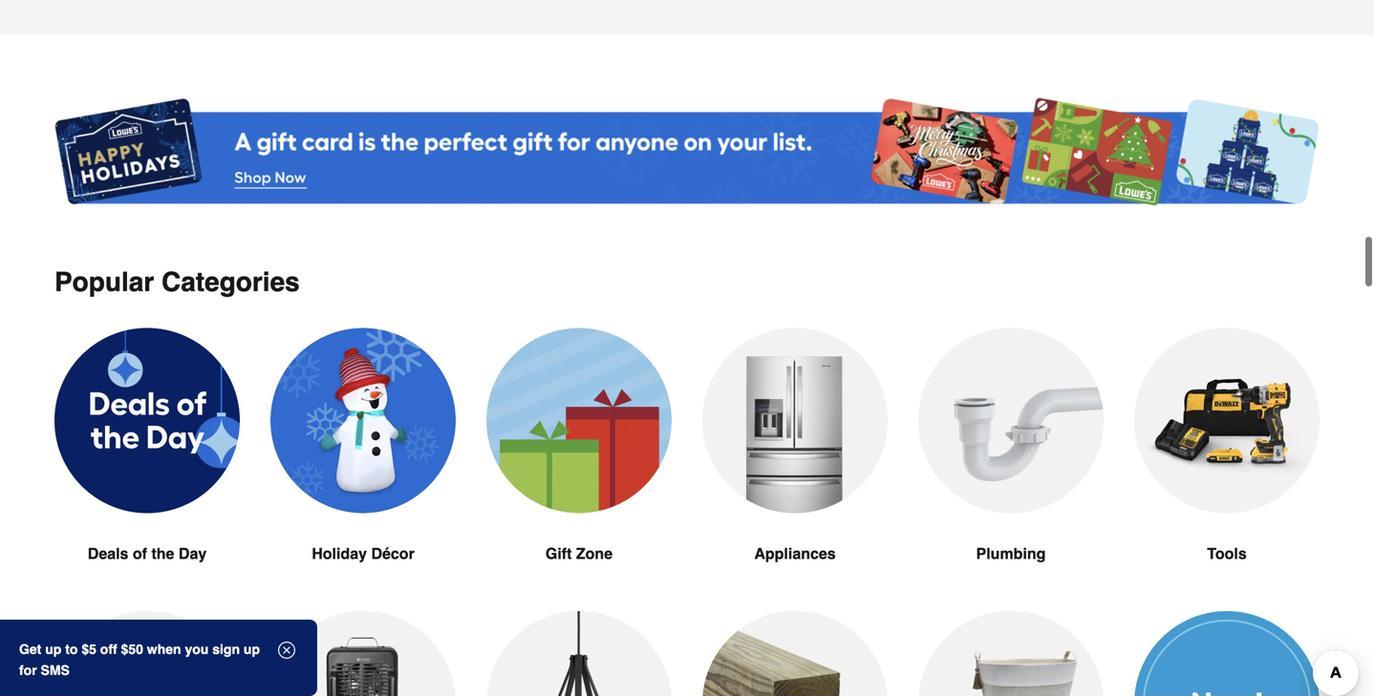 Task type: vqa. For each thing, say whether or not it's contained in the screenshot.
holiday décor link
yes



Task type: locate. For each thing, give the bounding box(es) containing it.
up left the to
[[45, 642, 61, 657]]

for
[[19, 663, 37, 678]]

to
[[65, 642, 78, 657]]

deals of the day link
[[54, 328, 240, 611]]

0 horizontal spatial up
[[45, 642, 61, 657]]

appliances
[[754, 545, 836, 563]]

up right sign
[[244, 642, 260, 657]]

popular
[[54, 267, 154, 298]]

gift zone
[[546, 545, 613, 563]]

plumbing link
[[918, 328, 1104, 611]]

plumbing
[[976, 545, 1046, 563]]

a black indoor utility heater with a thermostat. image
[[270, 611, 456, 697]]

new. image
[[1134, 611, 1320, 697]]

tools
[[1207, 545, 1247, 563]]

the
[[151, 545, 174, 563]]

an inflatable snowman decoration with a red-and-white striped hat, blue mittens and a blue scarf. image
[[270, 328, 456, 514]]

1 horizontal spatial up
[[244, 642, 260, 657]]

when
[[147, 642, 181, 657]]

a dewalt cordless drill with batteries, a charger and a soft case. image
[[1134, 328, 1320, 514]]

holiday décor
[[312, 545, 415, 563]]

categories
[[162, 267, 300, 298]]

deals of the day icon. image
[[54, 328, 240, 514]]

holiday
[[312, 545, 367, 563]]

up
[[45, 642, 61, 657], [244, 642, 260, 657]]

sms
[[41, 663, 70, 678]]



Task type: describe. For each thing, give the bounding box(es) containing it.
appliances link
[[702, 328, 888, 611]]

day
[[179, 545, 207, 563]]

of
[[133, 545, 147, 563]]

popular categories
[[54, 267, 300, 298]]

an end section of a four-by-four pressure treated post. image
[[702, 611, 888, 697]]

a white p v c p-trap. image
[[918, 328, 1104, 514]]

1 up from the left
[[45, 642, 61, 657]]

a gray fabric storage basket with a white liner and a taupe, blue and green lumbar pillow. image
[[918, 611, 1104, 697]]

tools link
[[1134, 328, 1320, 611]]

holiday décor link
[[270, 328, 456, 611]]

get
[[19, 642, 41, 657]]

get up to $5 off $50 when you sign up for sms
[[19, 642, 260, 678]]

2 up from the left
[[244, 642, 260, 657]]

off
[[100, 642, 117, 657]]

a 5-light black metal and wood chandelier. image
[[486, 611, 672, 697]]

deals of the day
[[88, 545, 207, 563]]

deals
[[88, 545, 128, 563]]

an icon of red and green wrapped gifts. image
[[486, 328, 672, 514]]

sign
[[212, 642, 240, 657]]

gift
[[546, 545, 572, 563]]

$5
[[82, 642, 96, 657]]

a gift card is the perfect gift for anyone on your list. shop now. image
[[54, 92, 1320, 213]]

décor
[[371, 545, 415, 563]]

a stainless french door refrigerator with a bottom freezer and middle storage drawer. image
[[702, 328, 888, 514]]

gift zone link
[[486, 328, 672, 611]]

a blue 2-door bathroom vanity with a white top, gold faucet and gold hardware. image
[[54, 611, 240, 697]]

zone
[[576, 545, 613, 563]]

you
[[185, 642, 209, 657]]

$50
[[121, 642, 143, 657]]



